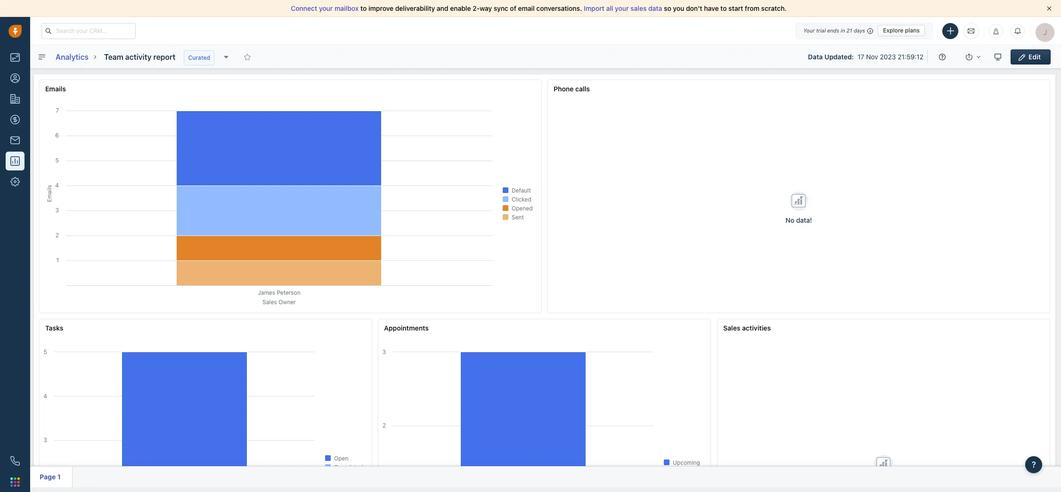 Task type: locate. For each thing, give the bounding box(es) containing it.
your
[[319, 4, 333, 12], [615, 4, 629, 12]]

2 your from the left
[[615, 4, 629, 12]]

data
[[648, 4, 662, 12]]

days
[[854, 27, 865, 33]]

to
[[360, 4, 367, 12], [720, 4, 727, 12]]

1 horizontal spatial to
[[720, 4, 727, 12]]

close image
[[1047, 6, 1052, 11]]

plans
[[905, 27, 920, 34]]

start
[[728, 4, 743, 12]]

sync
[[494, 4, 508, 12]]

to left start
[[720, 4, 727, 12]]

0 horizontal spatial to
[[360, 4, 367, 12]]

1 horizontal spatial your
[[615, 4, 629, 12]]

21
[[847, 27, 852, 33]]

enable
[[450, 4, 471, 12]]

phone element
[[6, 452, 24, 471]]

1 your from the left
[[319, 4, 333, 12]]

improve
[[368, 4, 393, 12]]

don't
[[686, 4, 702, 12]]

your left mailbox
[[319, 4, 333, 12]]

phone image
[[10, 457, 20, 466]]

ends
[[827, 27, 839, 33]]

2 to from the left
[[720, 4, 727, 12]]

from
[[745, 4, 759, 12]]

all
[[606, 4, 613, 12]]

mailbox
[[335, 4, 359, 12]]

way
[[480, 4, 492, 12]]

connect your mailbox link
[[291, 4, 360, 12]]

explore plans
[[883, 27, 920, 34]]

0 horizontal spatial your
[[319, 4, 333, 12]]

scratch.
[[761, 4, 787, 12]]

explore
[[883, 27, 903, 34]]

your right all
[[615, 4, 629, 12]]

of
[[510, 4, 516, 12]]

explore plans link
[[878, 25, 925, 36]]

to right mailbox
[[360, 4, 367, 12]]



Task type: describe. For each thing, give the bounding box(es) containing it.
sales
[[630, 4, 647, 12]]

send email image
[[968, 27, 974, 35]]

conversations.
[[536, 4, 582, 12]]

Search your CRM... text field
[[41, 23, 136, 39]]

have
[[704, 4, 719, 12]]

connect your mailbox to improve deliverability and enable 2-way sync of email conversations. import all your sales data so you don't have to start from scratch.
[[291, 4, 787, 12]]

connect
[[291, 4, 317, 12]]

import all your sales data link
[[584, 4, 664, 12]]

email
[[518, 4, 535, 12]]

freshworks switcher image
[[10, 478, 20, 487]]

and
[[437, 4, 448, 12]]

2-
[[473, 4, 480, 12]]

1 to from the left
[[360, 4, 367, 12]]

import
[[584, 4, 604, 12]]

deliverability
[[395, 4, 435, 12]]

your
[[803, 27, 815, 33]]

so
[[664, 4, 671, 12]]

your trial ends in 21 days
[[803, 27, 865, 33]]

trial
[[816, 27, 826, 33]]

what's new image
[[993, 28, 999, 35]]

you
[[673, 4, 684, 12]]

in
[[841, 27, 845, 33]]



